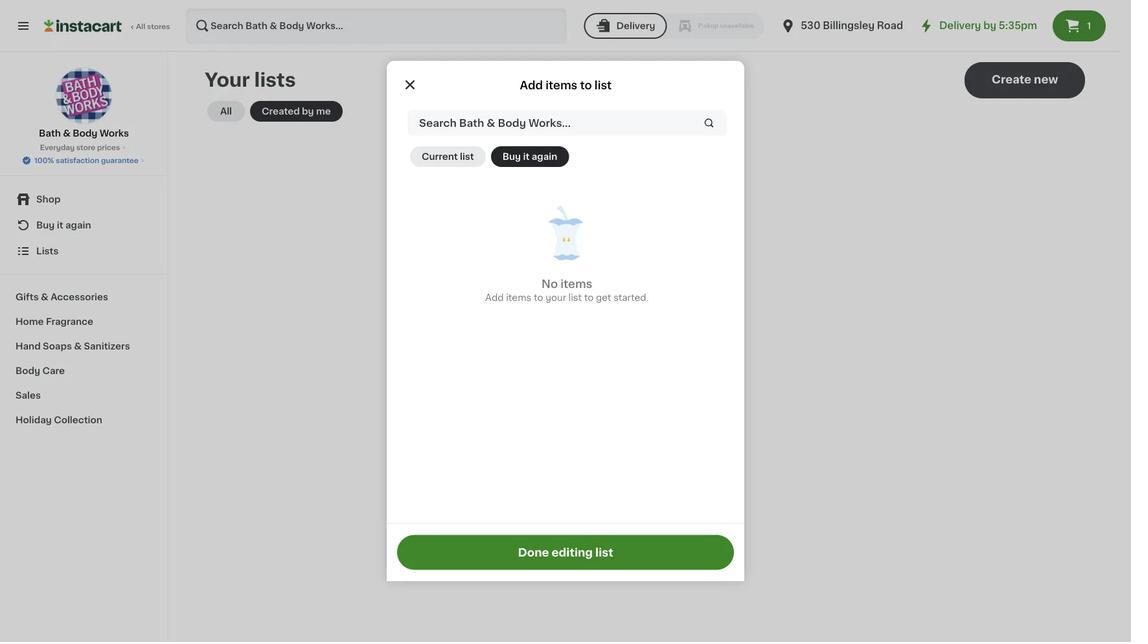 Task type: vqa. For each thing, say whether or not it's contained in the screenshot.
by within button
yes



Task type: locate. For each thing, give the bounding box(es) containing it.
again down shop link
[[65, 221, 91, 230]]

satisfaction
[[56, 157, 99, 164]]

1 vertical spatial bath
[[39, 129, 61, 138]]

0 vertical spatial all
[[136, 23, 145, 30]]

items
[[546, 80, 578, 91], [561, 279, 593, 290], [506, 294, 532, 303]]

to
[[580, 80, 592, 91], [534, 294, 543, 303], [584, 294, 594, 303]]

create
[[610, 283, 639, 292]]

1 horizontal spatial by
[[984, 21, 997, 30]]

delivery inside button
[[617, 21, 656, 30]]

1 button
[[1053, 10, 1106, 41]]

0 vertical spatial again
[[532, 152, 558, 161]]

shop
[[36, 195, 61, 204]]

& right soaps
[[74, 342, 82, 351]]

buy down shop
[[36, 221, 55, 230]]

items for add
[[546, 80, 578, 91]]

1 vertical spatial again
[[65, 221, 91, 230]]

lists
[[36, 247, 59, 256], [566, 283, 588, 292]]

your
[[546, 294, 566, 303]]

1 vertical spatial body
[[73, 129, 97, 138]]

gifts
[[16, 293, 39, 302]]

search bath & body works... button
[[408, 110, 727, 136]]

it down shop
[[57, 221, 63, 230]]

& inside button
[[487, 118, 495, 128]]

body down the hand
[[16, 367, 40, 376]]

530 billingsley road button
[[780, 8, 903, 44]]

to down the you
[[584, 294, 594, 303]]

all inside button
[[220, 107, 232, 116]]

0 vertical spatial body
[[498, 118, 526, 128]]

accessories
[[51, 293, 108, 302]]

again
[[532, 152, 558, 161], [65, 221, 91, 230]]

body
[[498, 118, 526, 128], [73, 129, 97, 138], [16, 367, 40, 376]]

1 horizontal spatial all
[[220, 107, 232, 116]]

hand soaps & sanitizers
[[16, 342, 130, 351]]

add
[[520, 80, 543, 91], [485, 294, 504, 303]]

started.
[[614, 294, 649, 303]]

0 vertical spatial by
[[984, 21, 997, 30]]

0 horizontal spatial delivery
[[617, 21, 656, 30]]

100% satisfaction guarantee button
[[21, 153, 146, 166]]

all for all stores
[[136, 23, 145, 30]]

1 horizontal spatial it
[[523, 152, 530, 161]]

add left 'your' at the top of the page
[[485, 294, 504, 303]]

items left 'your' at the top of the page
[[506, 294, 532, 303]]

1 vertical spatial buy it again
[[36, 221, 91, 230]]

0 vertical spatial items
[[546, 80, 578, 91]]

billingsley
[[823, 21, 875, 30]]

buy it again link
[[8, 213, 160, 238]]

2 horizontal spatial body
[[498, 118, 526, 128]]

& right "gifts"
[[41, 293, 48, 302]]

everyday
[[40, 144, 75, 151]]

1 horizontal spatial buy it again
[[503, 152, 558, 161]]

1 vertical spatial lists
[[566, 283, 588, 292]]

all
[[136, 23, 145, 30], [220, 107, 232, 116]]

&
[[487, 118, 495, 128], [63, 129, 71, 138], [41, 293, 48, 302], [74, 342, 82, 351]]

current list
[[422, 152, 474, 161]]

body left works... at the top of page
[[498, 118, 526, 128]]

1 horizontal spatial buy
[[503, 152, 521, 161]]

1
[[1088, 21, 1092, 30]]

search
[[419, 118, 457, 128]]

0 horizontal spatial lists
[[36, 247, 59, 256]]

all left stores at the top left of the page
[[136, 23, 145, 30]]

done editing list
[[518, 548, 613, 559]]

bath up everyday
[[39, 129, 61, 138]]

all down your
[[220, 107, 232, 116]]

lists for lists
[[36, 247, 59, 256]]

1 vertical spatial all
[[220, 107, 232, 116]]

done
[[518, 548, 549, 559]]

store
[[76, 144, 95, 151]]

hand
[[16, 342, 41, 351]]

1 vertical spatial by
[[302, 107, 314, 116]]

buy it again down shop
[[36, 221, 91, 230]]

bath right search
[[459, 118, 484, 128]]

1 horizontal spatial lists
[[566, 283, 588, 292]]

0 vertical spatial buy it again
[[503, 152, 558, 161]]

stores
[[147, 23, 170, 30]]

it
[[523, 152, 530, 161], [57, 221, 63, 230]]

buy
[[503, 152, 521, 161], [36, 221, 55, 230]]

0 horizontal spatial all
[[136, 23, 145, 30]]

1 vertical spatial items
[[561, 279, 593, 290]]

items up 'your' at the top of the page
[[561, 279, 593, 290]]

body up store
[[73, 129, 97, 138]]

done editing list button
[[397, 536, 734, 571]]

bath inside search bath & body works... button
[[459, 118, 484, 128]]

1 horizontal spatial body
[[73, 129, 97, 138]]

0 vertical spatial it
[[523, 152, 530, 161]]

1 vertical spatial add
[[485, 294, 504, 303]]

& up buy it again "button"
[[487, 118, 495, 128]]

1 vertical spatial buy
[[36, 221, 55, 230]]

current
[[422, 152, 458, 161]]

all for all
[[220, 107, 232, 116]]

it down works... at the top of page
[[523, 152, 530, 161]]

delivery button
[[584, 13, 667, 39]]

1 horizontal spatial bath
[[459, 118, 484, 128]]

530 billingsley road
[[801, 21, 903, 30]]

by left me
[[302, 107, 314, 116]]

care
[[42, 367, 65, 376]]

1 horizontal spatial add
[[520, 80, 543, 91]]

items up search bath & body works... button
[[546, 80, 578, 91]]

hand soaps & sanitizers link
[[8, 334, 160, 359]]

list right 'your' at the top of the page
[[569, 294, 582, 303]]

0 horizontal spatial by
[[302, 107, 314, 116]]

buy it again down works... at the top of page
[[503, 152, 558, 161]]

by
[[984, 21, 997, 30], [302, 107, 314, 116]]

add up works... at the top of page
[[520, 80, 543, 91]]

0 horizontal spatial bath
[[39, 129, 61, 138]]

0 horizontal spatial it
[[57, 221, 63, 230]]

be
[[658, 283, 670, 292]]

by left the 5:35pm
[[984, 21, 997, 30]]

0 vertical spatial bath
[[459, 118, 484, 128]]

everyday store prices link
[[40, 143, 128, 153]]

None search field
[[185, 8, 567, 44]]

list right current
[[460, 152, 474, 161]]

1 vertical spatial it
[[57, 221, 63, 230]]

0 vertical spatial lists
[[36, 247, 59, 256]]

by inside button
[[302, 107, 314, 116]]

new
[[1034, 74, 1058, 85]]

0 horizontal spatial body
[[16, 367, 40, 376]]

shop link
[[8, 187, 160, 213]]

will
[[641, 283, 656, 292]]

0 vertical spatial add
[[520, 80, 543, 91]]

list inside no items add items to your list to get started.
[[569, 294, 582, 303]]

lists down the buy it again link
[[36, 247, 59, 256]]

no
[[542, 279, 558, 290]]

list inside button
[[460, 152, 474, 161]]

buy down search bath & body works...
[[503, 152, 521, 161]]

2 vertical spatial body
[[16, 367, 40, 376]]

to up search bath & body works... button
[[580, 80, 592, 91]]

me
[[316, 107, 331, 116]]

0 horizontal spatial add
[[485, 294, 504, 303]]

instacart logo image
[[44, 18, 122, 34]]

lists
[[254, 71, 296, 89]]

lists link
[[8, 238, 160, 264]]

buy inside "button"
[[503, 152, 521, 161]]

0 vertical spatial buy
[[503, 152, 521, 161]]

list right editing on the bottom of page
[[596, 548, 613, 559]]

bath
[[459, 118, 484, 128], [39, 129, 61, 138]]

1 horizontal spatial delivery
[[940, 21, 981, 30]]

0 horizontal spatial buy it again
[[36, 221, 91, 230]]

add inside no items add items to your list to get started.
[[485, 294, 504, 303]]

delivery
[[940, 21, 981, 30], [617, 21, 656, 30]]

lists left the you
[[566, 283, 588, 292]]

again down works... at the top of page
[[532, 152, 558, 161]]

delivery by 5:35pm link
[[919, 18, 1038, 34]]

create new button
[[965, 62, 1085, 99]]

1 horizontal spatial again
[[532, 152, 558, 161]]

buy it again
[[503, 152, 558, 161], [36, 221, 91, 230]]



Task type: describe. For each thing, give the bounding box(es) containing it.
items for no
[[561, 279, 593, 290]]

it inside buy it again "button"
[[523, 152, 530, 161]]

delivery by 5:35pm
[[940, 21, 1038, 30]]

you
[[590, 283, 607, 292]]

created by me
[[262, 107, 331, 116]]

list inside button
[[596, 548, 613, 559]]

guarantee
[[101, 157, 139, 164]]

home
[[16, 318, 44, 327]]

created
[[262, 107, 300, 116]]

sales link
[[8, 384, 160, 408]]

gifts & accessories
[[16, 293, 108, 302]]

all stores
[[136, 23, 170, 30]]

all button
[[207, 101, 245, 122]]

5:35pm
[[999, 21, 1038, 30]]

service type group
[[584, 13, 765, 39]]

editing
[[552, 548, 593, 559]]

0 horizontal spatial buy
[[36, 221, 55, 230]]

bath & body works link
[[39, 67, 129, 140]]

delivery for delivery by 5:35pm
[[940, 21, 981, 30]]

delivery for delivery
[[617, 21, 656, 30]]

home fragrance
[[16, 318, 93, 327]]

add items to list
[[520, 80, 612, 91]]

everyday store prices
[[40, 144, 120, 151]]

body care link
[[8, 359, 160, 384]]

2 vertical spatial items
[[506, 294, 532, 303]]

prices
[[97, 144, 120, 151]]

buy it again button
[[491, 146, 569, 167]]

holiday
[[16, 416, 52, 425]]

buy it again inside "button"
[[503, 152, 558, 161]]

created by me button
[[250, 101, 343, 122]]

works...
[[529, 118, 571, 128]]

gifts & accessories link
[[8, 285, 160, 310]]

530
[[801, 21, 821, 30]]

again inside "button"
[[532, 152, 558, 161]]

& up everyday
[[63, 129, 71, 138]]

body inside button
[[498, 118, 526, 128]]

100%
[[34, 157, 54, 164]]

0 horizontal spatial again
[[65, 221, 91, 230]]

create new
[[992, 74, 1058, 85]]

to left 'your' at the top of the page
[[534, 294, 543, 303]]

no items add items to your list to get started.
[[485, 279, 649, 303]]

list_add_items dialog
[[387, 61, 745, 582]]

your
[[205, 71, 250, 89]]

sanitizers
[[84, 342, 130, 351]]

sales
[[16, 391, 41, 400]]

create
[[992, 74, 1032, 85]]

fragrance
[[46, 318, 93, 327]]

soaps
[[43, 342, 72, 351]]

your lists
[[205, 71, 296, 89]]

holiday collection link
[[8, 408, 160, 433]]

saved
[[672, 283, 699, 292]]

bath inside "bath & body works" link
[[39, 129, 61, 138]]

get
[[596, 294, 611, 303]]

lists for lists you create will be saved here.
[[566, 283, 588, 292]]

works
[[100, 129, 129, 138]]

search bath & body works...
[[419, 118, 571, 128]]

home fragrance link
[[8, 310, 160, 334]]

holiday collection
[[16, 416, 102, 425]]

all stores link
[[44, 8, 171, 44]]

body care
[[16, 367, 65, 376]]

list up search bath & body works... button
[[595, 80, 612, 91]]

lists you create will be saved here.
[[566, 283, 724, 292]]

100% satisfaction guarantee
[[34, 157, 139, 164]]

by for created
[[302, 107, 314, 116]]

road
[[877, 21, 903, 30]]

bath & body works logo image
[[55, 67, 112, 124]]

current list button
[[410, 146, 486, 167]]

by for delivery
[[984, 21, 997, 30]]

here.
[[701, 283, 724, 292]]

collection
[[54, 416, 102, 425]]

it inside the buy it again link
[[57, 221, 63, 230]]

bath & body works
[[39, 129, 129, 138]]



